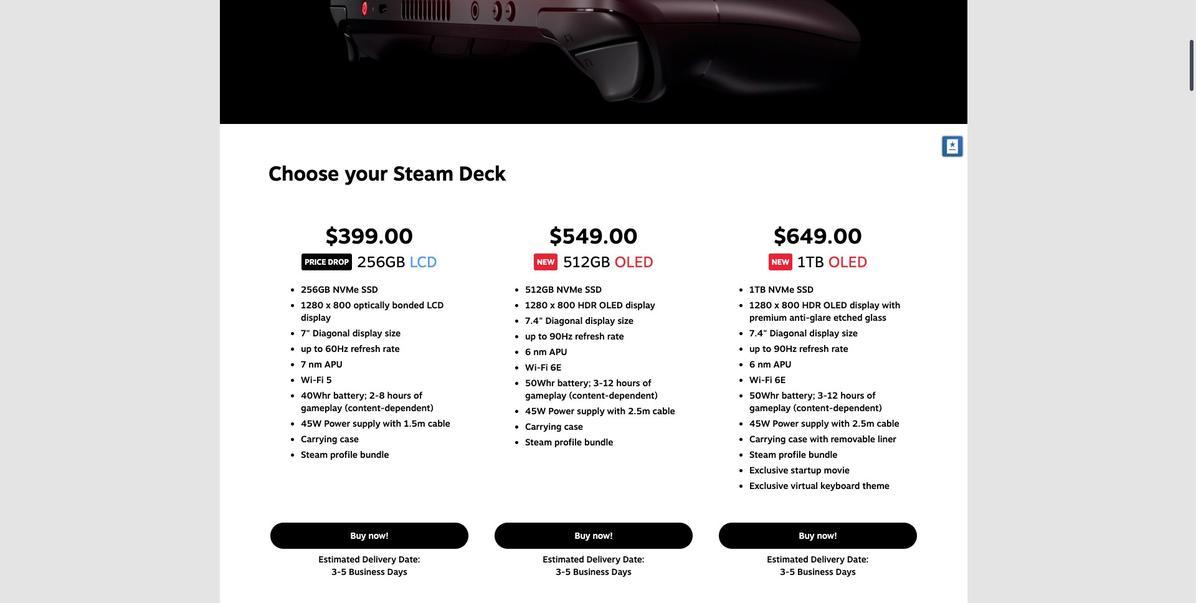 Task type: locate. For each thing, give the bounding box(es) containing it.
0 horizontal spatial business
[[349, 566, 385, 577]]

0 horizontal spatial 6
[[525, 346, 531, 357]]

fi inside 256gb nvme ssd 1280 x 800 optically bonded lcd display 7" diagonal display size up to 60hz refresh rate 7 nm apu wi-fi 5 40whr battery; 2-8 hours of gameplay (content-dependent) 45w power supply with 1.5m cable carrying case steam profile bundle
[[316, 374, 324, 385]]

refresh inside 512gb nvme ssd 1280 x 800 hdr oled display 7.4" diagonal display size up to 90hz refresh rate 6 nm apu wi-fi 6e 50whr battery; 3-12 hours of gameplay (content-dependent) 45w power supply with 2.5m cable carrying case steam profile bundle
[[575, 331, 605, 341]]

3-
[[593, 378, 603, 388], [818, 390, 827, 401], [332, 566, 341, 577], [556, 566, 565, 577], [780, 566, 789, 577]]

5
[[326, 374, 332, 385], [341, 566, 346, 577], [565, 566, 571, 577], [789, 566, 795, 577]]

with inside 256gb nvme ssd 1280 x 800 optically bonded lcd display 7" diagonal display size up to 60hz refresh rate 7 nm apu wi-fi 5 40whr battery; 2-8 hours of gameplay (content-dependent) 45w power supply with 1.5m cable carrying case steam profile bundle
[[383, 418, 401, 429]]

0 horizontal spatial buy now! button
[[270, 523, 468, 549]]

size
[[617, 315, 634, 326], [385, 328, 401, 338], [842, 328, 858, 338]]

1 horizontal spatial rate
[[607, 331, 624, 341]]

1 horizontal spatial diagonal
[[545, 315, 583, 326]]

1 horizontal spatial delivery
[[587, 554, 620, 564]]

estimated delivery date: 3-5 business days for $399.00
[[319, 554, 420, 577]]

size inside 512gb nvme ssd 1280 x 800 hdr oled display 7.4" diagonal display size up to 90hz refresh rate 6 nm apu wi-fi 6e 50whr battery; 3-12 hours of gameplay (content-dependent) 45w power supply with 2.5m cable carrying case steam profile bundle
[[617, 315, 634, 326]]

profile
[[554, 437, 582, 447], [330, 449, 358, 460], [779, 449, 806, 460]]

x inside 512gb nvme ssd 1280 x 800 hdr oled display 7.4" diagonal display size up to 90hz refresh rate 6 nm apu wi-fi 6e 50whr battery; 3-12 hours of gameplay (content-dependent) 45w power supply with 2.5m cable carrying case steam profile bundle
[[550, 300, 555, 310]]

2 buy now! from the left
[[575, 530, 613, 541]]

0 horizontal spatial x
[[326, 300, 331, 310]]

1 horizontal spatial nvme
[[556, 284, 583, 295]]

1 vertical spatial 12
[[827, 390, 838, 401]]

to
[[538, 331, 547, 341], [314, 343, 323, 354], [763, 343, 771, 354]]

0 vertical spatial 256gb
[[357, 252, 405, 271]]

cable inside 512gb nvme ssd 1280 x 800 hdr oled display 7.4" diagonal display size up to 90hz refresh rate 6 nm apu wi-fi 6e 50whr battery; 3-12 hours of gameplay (content-dependent) 45w power supply with 2.5m cable carrying case steam profile bundle
[[653, 406, 675, 416]]

2 buy from the left
[[575, 530, 590, 541]]

12
[[603, 378, 614, 388], [827, 390, 838, 401]]

profile inside 256gb nvme ssd 1280 x 800 optically bonded lcd display 7" diagonal display size up to 60hz refresh rate 7 nm apu wi-fi 5 40whr battery; 2-8 hours of gameplay (content-dependent) 45w power supply with 1.5m cable carrying case steam profile bundle
[[330, 449, 358, 460]]

0 vertical spatial 90hz
[[550, 331, 573, 341]]

6e inside the 1tb nvme ssd 1280 x 800 hdr oled display with premium anti-glare etched glass 7.4" diagonal display size up to 90hz refresh rate 6 nm apu wi-fi 6e 50whr battery; 3-12 hours of gameplay (content-dependent) 45w power supply with 2.5m cable carrying case with removable liner steam profile bundle exclusive startup movie exclusive virtual keyboard theme
[[775, 374, 786, 385]]

ssd inside the 1tb nvme ssd 1280 x 800 hdr oled display with premium anti-glare etched glass 7.4" diagonal display size up to 90hz refresh rate 6 nm apu wi-fi 6e 50whr battery; 3-12 hours of gameplay (content-dependent) 45w power supply with 2.5m cable carrying case with removable liner steam profile bundle exclusive startup movie exclusive virtual keyboard theme
[[797, 284, 814, 295]]

dependent) inside the 1tb nvme ssd 1280 x 800 hdr oled display with premium anti-glare etched glass 7.4" diagonal display size up to 90hz refresh rate 6 nm apu wi-fi 6e 50whr battery; 3-12 hours of gameplay (content-dependent) 45w power supply with 2.5m cable carrying case with removable liner steam profile bundle exclusive startup movie exclusive virtual keyboard theme
[[833, 402, 882, 413]]

oled up etched
[[823, 300, 847, 310]]

256gb for 256gb lcd
[[357, 252, 405, 271]]

premium
[[749, 312, 787, 323]]

0 horizontal spatial supply
[[353, 418, 380, 429]]

buy
[[350, 530, 366, 541], [575, 530, 590, 541], [799, 530, 815, 541]]

2 horizontal spatial date:
[[847, 554, 869, 564]]

1 vertical spatial lcd
[[427, 300, 444, 310]]

exclusive left virtual
[[749, 480, 788, 491]]

0 horizontal spatial ssd
[[361, 284, 378, 295]]

bonded
[[392, 300, 424, 310]]

1 buy now! from the left
[[350, 530, 388, 541]]

buy now!
[[350, 530, 388, 541], [575, 530, 613, 541], [799, 530, 837, 541]]

steam
[[393, 161, 454, 186], [525, 437, 552, 447], [301, 449, 328, 460], [749, 449, 776, 460]]

0 horizontal spatial power
[[324, 418, 350, 429]]

0 horizontal spatial cable
[[428, 418, 450, 429]]

now! for $549.00
[[593, 530, 613, 541]]

2 horizontal spatial 1280
[[749, 300, 772, 310]]

(content- inside the 1tb nvme ssd 1280 x 800 hdr oled display with premium anti-glare etched glass 7.4" diagonal display size up to 90hz refresh rate 6 nm apu wi-fi 6e 50whr battery; 3-12 hours of gameplay (content-dependent) 45w power supply with 2.5m cable carrying case with removable liner steam profile bundle exclusive startup movie exclusive virtual keyboard theme
[[793, 402, 833, 413]]

1 horizontal spatial nm
[[533, 346, 547, 357]]

2 estimated from the left
[[543, 554, 584, 564]]

refresh
[[575, 331, 605, 341], [351, 343, 380, 354], [799, 343, 829, 354]]

0 vertical spatial 512gb
[[563, 252, 610, 271]]

nvme inside 256gb nvme ssd 1280 x 800 optically bonded lcd display 7" diagonal display size up to 60hz refresh rate 7 nm apu wi-fi 5 40whr battery; 2-8 hours of gameplay (content-dependent) 45w power supply with 1.5m cable carrying case steam profile bundle
[[333, 284, 359, 295]]

to inside the 1tb nvme ssd 1280 x 800 hdr oled display with premium anti-glare etched glass 7.4" diagonal display size up to 90hz refresh rate 6 nm apu wi-fi 6e 50whr battery; 3-12 hours of gameplay (content-dependent) 45w power supply with 2.5m cable carrying case with removable liner steam profile bundle exclusive startup movie exclusive virtual keyboard theme
[[763, 343, 771, 354]]

dependent) inside 512gb nvme ssd 1280 x 800 hdr oled display 7.4" diagonal display size up to 90hz refresh rate 6 nm apu wi-fi 6e 50whr battery; 3-12 hours of gameplay (content-dependent) 45w power supply with 2.5m cable carrying case steam profile bundle
[[609, 390, 658, 401]]

buy now! for $399.00
[[350, 530, 388, 541]]

1 horizontal spatial gameplay
[[525, 390, 566, 401]]

2 800 from the left
[[557, 300, 575, 310]]

now!
[[368, 530, 388, 541], [593, 530, 613, 541], [817, 530, 837, 541]]

1 horizontal spatial buy now! button
[[495, 523, 693, 549]]

fi inside 512gb nvme ssd 1280 x 800 hdr oled display 7.4" diagonal display size up to 90hz refresh rate 6 nm apu wi-fi 6e 50whr battery; 3-12 hours of gameplay (content-dependent) 45w power supply with 2.5m cable carrying case steam profile bundle
[[541, 362, 548, 373]]

60hz
[[325, 343, 348, 354]]

days
[[387, 566, 407, 577], [612, 566, 631, 577], [836, 566, 856, 577]]

2 horizontal spatial profile
[[779, 449, 806, 460]]

dependent)
[[609, 390, 658, 401], [385, 402, 434, 413], [833, 402, 882, 413]]

profile inside the 1tb nvme ssd 1280 x 800 hdr oled display with premium anti-glare etched glass 7.4" diagonal display size up to 90hz refresh rate 6 nm apu wi-fi 6e 50whr battery; 3-12 hours of gameplay (content-dependent) 45w power supply with 2.5m cable carrying case with removable liner steam profile bundle exclusive startup movie exclusive virtual keyboard theme
[[779, 449, 806, 460]]

1280 for $399.00
[[301, 300, 323, 310]]

800 left optically
[[333, 300, 351, 310]]

carrying
[[525, 421, 562, 432], [301, 434, 337, 444], [749, 434, 786, 444]]

1 x from the left
[[326, 300, 331, 310]]

3- inside the 1tb nvme ssd 1280 x 800 hdr oled display with premium anti-glare etched glass 7.4" diagonal display size up to 90hz refresh rate 6 nm apu wi-fi 6e 50whr battery; 3-12 hours of gameplay (content-dependent) 45w power supply with 2.5m cable carrying case with removable liner steam profile bundle exclusive startup movie exclusive virtual keyboard theme
[[818, 390, 827, 401]]

5 for $649.00
[[789, 566, 795, 577]]

3 buy from the left
[[799, 530, 815, 541]]

45w inside 512gb nvme ssd 1280 x 800 hdr oled display 7.4" diagonal display size up to 90hz refresh rate 6 nm apu wi-fi 6e 50whr battery; 3-12 hours of gameplay (content-dependent) 45w power supply with 2.5m cable carrying case steam profile bundle
[[525, 406, 546, 416]]

1 vertical spatial 6e
[[775, 374, 786, 385]]

1 estimated delivery date: 3-5 business days from the left
[[319, 554, 420, 577]]

new for $649.00
[[772, 257, 789, 267]]

size inside 256gb nvme ssd 1280 x 800 optically bonded lcd display 7" diagonal display size up to 60hz refresh rate 7 nm apu wi-fi 5 40whr battery; 2-8 hours of gameplay (content-dependent) 45w power supply with 1.5m cable carrying case steam profile bundle
[[385, 328, 401, 338]]

2 horizontal spatial buy now!
[[799, 530, 837, 541]]

wi-
[[525, 362, 541, 373], [301, 374, 316, 385], [749, 374, 765, 385]]

6 inside 512gb nvme ssd 1280 x 800 hdr oled display 7.4" diagonal display size up to 90hz refresh rate 6 nm apu wi-fi 6e 50whr battery; 3-12 hours of gameplay (content-dependent) 45w power supply with 2.5m cable carrying case steam profile bundle
[[525, 346, 531, 357]]

lcd up bonded
[[410, 252, 437, 271]]

512gb nvme ssd 1280 x 800 hdr oled display 7.4" diagonal display size up to 90hz refresh rate 6 nm apu wi-fi 6e 50whr battery; 3-12 hours of gameplay (content-dependent) 45w power supply with 2.5m cable carrying case steam profile bundle
[[525, 284, 675, 447]]

1 horizontal spatial wi-
[[525, 362, 541, 373]]

rate
[[607, 331, 624, 341], [383, 343, 400, 354], [831, 343, 848, 354]]

1 horizontal spatial up
[[525, 331, 536, 341]]

of
[[643, 378, 651, 388], [414, 390, 422, 401], [867, 390, 876, 401]]

0 horizontal spatial profile
[[330, 449, 358, 460]]

2 1280 from the left
[[525, 300, 548, 310]]

choose your steam deck
[[269, 161, 506, 186]]

of inside 512gb nvme ssd 1280 x 800 hdr oled display 7.4" diagonal display size up to 90hz refresh rate 6 nm apu wi-fi 6e 50whr battery; 3-12 hours of gameplay (content-dependent) 45w power supply with 2.5m cable carrying case steam profile bundle
[[643, 378, 651, 388]]

nvme for $549.00
[[556, 284, 583, 295]]

battery;
[[557, 378, 591, 388], [333, 390, 367, 401], [782, 390, 815, 401]]

90hz
[[550, 331, 573, 341], [774, 343, 797, 354]]

1tb for 1tb nvme ssd 1280 x 800 hdr oled display with premium anti-glare etched glass 7.4" diagonal display size up to 90hz refresh rate 6 nm apu wi-fi 6e 50whr battery; 3-12 hours of gameplay (content-dependent) 45w power supply with 2.5m cable carrying case with removable liner steam profile bundle exclusive startup movie exclusive virtual keyboard theme
[[749, 284, 766, 295]]

2 horizontal spatial buy
[[799, 530, 815, 541]]

3 1280 from the left
[[749, 300, 772, 310]]

nvme inside 512gb nvme ssd 1280 x 800 hdr oled display 7.4" diagonal display size up to 90hz refresh rate 6 nm apu wi-fi 6e 50whr battery; 3-12 hours of gameplay (content-dependent) 45w power supply with 2.5m cable carrying case steam profile bundle
[[556, 284, 583, 295]]

1 horizontal spatial supply
[[577, 406, 605, 416]]

estimated for $399.00
[[319, 554, 360, 564]]

nm
[[533, 346, 547, 357], [309, 359, 322, 369], [758, 359, 771, 369]]

1 vertical spatial 1tb
[[749, 284, 766, 295]]

1 horizontal spatial cable
[[653, 406, 675, 416]]

800 down '512gb oled'
[[557, 300, 575, 310]]

2 ssd from the left
[[585, 284, 602, 295]]

256gb inside 256gb nvme ssd 1280 x 800 optically bonded lcd display 7" diagonal display size up to 60hz refresh rate 7 nm apu wi-fi 5 40whr battery; 2-8 hours of gameplay (content-dependent) 45w power supply with 1.5m cable carrying case steam profile bundle
[[301, 284, 330, 295]]

new
[[537, 257, 555, 267], [772, 257, 789, 267]]

oled down '512gb oled'
[[599, 300, 623, 310]]

2 days from the left
[[612, 566, 631, 577]]

ssd inside 256gb nvme ssd 1280 x 800 optically bonded lcd display 7" diagonal display size up to 60hz refresh rate 7 nm apu wi-fi 5 40whr battery; 2-8 hours of gameplay (content-dependent) 45w power supply with 1.5m cable carrying case steam profile bundle
[[361, 284, 378, 295]]

3 x from the left
[[775, 300, 779, 310]]

1 horizontal spatial dependent)
[[609, 390, 658, 401]]

lcd right bonded
[[427, 300, 444, 310]]

90hz inside the 1tb nvme ssd 1280 x 800 hdr oled display with premium anti-glare etched glass 7.4" diagonal display size up to 90hz refresh rate 6 nm apu wi-fi 6e 50whr battery; 3-12 hours of gameplay (content-dependent) 45w power supply with 2.5m cable carrying case with removable liner steam profile bundle exclusive startup movie exclusive virtual keyboard theme
[[774, 343, 797, 354]]

1tb inside the 1tb nvme ssd 1280 x 800 hdr oled display with premium anti-glare etched glass 7.4" diagonal display size up to 90hz refresh rate 6 nm apu wi-fi 6e 50whr battery; 3-12 hours of gameplay (content-dependent) 45w power supply with 2.5m cable carrying case with removable liner steam profile bundle exclusive startup movie exclusive virtual keyboard theme
[[749, 284, 766, 295]]

buy now! for $649.00
[[799, 530, 837, 541]]

1 vertical spatial 50whr
[[749, 390, 779, 401]]

1280
[[301, 300, 323, 310], [525, 300, 548, 310], [749, 300, 772, 310]]

cable
[[653, 406, 675, 416], [428, 418, 450, 429], [877, 418, 899, 429]]

2 estimated delivery date: 3-5 business days from the left
[[543, 554, 645, 577]]

business
[[349, 566, 385, 577], [573, 566, 609, 577], [797, 566, 833, 577]]

ssd
[[361, 284, 378, 295], [585, 284, 602, 295], [797, 284, 814, 295]]

2 date: from the left
[[623, 554, 645, 564]]

1 horizontal spatial 256gb
[[357, 252, 405, 271]]

800 for $399.00
[[333, 300, 351, 310]]

2 horizontal spatial ssd
[[797, 284, 814, 295]]

512gb
[[563, 252, 610, 271], [525, 284, 554, 295]]

hdr for anti-
[[802, 300, 821, 310]]

2 new from the left
[[772, 257, 789, 267]]

50whr
[[525, 378, 555, 388], [749, 390, 779, 401]]

1 buy from the left
[[350, 530, 366, 541]]

size inside the 1tb nvme ssd 1280 x 800 hdr oled display with premium anti-glare etched glass 7.4" diagonal display size up to 90hz refresh rate 6 nm apu wi-fi 6e 50whr battery; 3-12 hours of gameplay (content-dependent) 45w power supply with 2.5m cable carrying case with removable liner steam profile bundle exclusive startup movie exclusive virtual keyboard theme
[[842, 328, 858, 338]]

3 estimated from the left
[[767, 554, 808, 564]]

0 horizontal spatial estimated delivery date: 3-5 business days
[[319, 554, 420, 577]]

2.5m inside the 1tb nvme ssd 1280 x 800 hdr oled display with premium anti-glare etched glass 7.4" diagonal display size up to 90hz refresh rate 6 nm apu wi-fi 6e 50whr battery; 3-12 hours of gameplay (content-dependent) 45w power supply with 2.5m cable carrying case with removable liner steam profile bundle exclusive startup movie exclusive virtual keyboard theme
[[852, 418, 874, 429]]

steam inside 256gb nvme ssd 1280 x 800 optically bonded lcd display 7" diagonal display size up to 60hz refresh rate 7 nm apu wi-fi 5 40whr battery; 2-8 hours of gameplay (content-dependent) 45w power supply with 1.5m cable carrying case steam profile bundle
[[301, 449, 328, 460]]

power
[[548, 406, 574, 416], [324, 418, 350, 429], [773, 418, 799, 429]]

1 horizontal spatial size
[[617, 315, 634, 326]]

2 horizontal spatial fi
[[765, 374, 772, 385]]

estimated
[[319, 554, 360, 564], [543, 554, 584, 564], [767, 554, 808, 564]]

2 horizontal spatial cable
[[877, 418, 899, 429]]

case inside 512gb nvme ssd 1280 x 800 hdr oled display 7.4" diagonal display size up to 90hz refresh rate 6 nm apu wi-fi 6e 50whr battery; 3-12 hours of gameplay (content-dependent) 45w power supply with 2.5m cable carrying case steam profile bundle
[[564, 421, 583, 432]]

3 estimated delivery date: 3-5 business days from the left
[[767, 554, 869, 577]]

0 horizontal spatial buy now!
[[350, 530, 388, 541]]

800 for $549.00
[[557, 300, 575, 310]]

1 ssd from the left
[[361, 284, 378, 295]]

45w inside the 1tb nvme ssd 1280 x 800 hdr oled display with premium anti-glare etched glass 7.4" diagonal display size up to 90hz refresh rate 6 nm apu wi-fi 6e 50whr battery; 3-12 hours of gameplay (content-dependent) 45w power supply with 2.5m cable carrying case with removable liner steam profile bundle exclusive startup movie exclusive virtual keyboard theme
[[749, 418, 770, 429]]

2 horizontal spatial apu
[[773, 359, 792, 369]]

ssd for $549.00
[[585, 284, 602, 295]]

0 horizontal spatial new
[[537, 257, 555, 267]]

power inside 512gb nvme ssd 1280 x 800 hdr oled display 7.4" diagonal display size up to 90hz refresh rate 6 nm apu wi-fi 6e 50whr battery; 3-12 hours of gameplay (content-dependent) 45w power supply with 2.5m cable carrying case steam profile bundle
[[548, 406, 574, 416]]

1 delivery from the left
[[362, 554, 396, 564]]

exclusive
[[749, 465, 788, 475], [749, 480, 788, 491]]

2 horizontal spatial 45w
[[749, 418, 770, 429]]

1 horizontal spatial 6e
[[775, 374, 786, 385]]

2 nvme from the left
[[556, 284, 583, 295]]

bundle
[[584, 437, 613, 447], [360, 449, 389, 460], [809, 449, 838, 460]]

1 nvme from the left
[[333, 284, 359, 295]]

2.5m inside 512gb nvme ssd 1280 x 800 hdr oled display 7.4" diagonal display size up to 90hz refresh rate 6 nm apu wi-fi 6e 50whr battery; 3-12 hours of gameplay (content-dependent) 45w power supply with 2.5m cable carrying case steam profile bundle
[[628, 406, 650, 416]]

wi- inside the 1tb nvme ssd 1280 x 800 hdr oled display with premium anti-glare etched glass 7.4" diagonal display size up to 90hz refresh rate 6 nm apu wi-fi 6e 50whr battery; 3-12 hours of gameplay (content-dependent) 45w power supply with 2.5m cable carrying case with removable liner steam profile bundle exclusive startup movie exclusive virtual keyboard theme
[[749, 374, 765, 385]]

800 inside 512gb nvme ssd 1280 x 800 hdr oled display 7.4" diagonal display size up to 90hz refresh rate 6 nm apu wi-fi 6e 50whr battery; 3-12 hours of gameplay (content-dependent) 45w power supply with 2.5m cable carrying case steam profile bundle
[[557, 300, 575, 310]]

rate inside 256gb nvme ssd 1280 x 800 optically bonded lcd display 7" diagonal display size up to 60hz refresh rate 7 nm apu wi-fi 5 40whr battery; 2-8 hours of gameplay (content-dependent) 45w power supply with 1.5m cable carrying case steam profile bundle
[[383, 343, 400, 354]]

1 horizontal spatial estimated delivery date: 3-5 business days
[[543, 554, 645, 577]]

nvme up the premium
[[768, 284, 794, 295]]

delivery
[[362, 554, 396, 564], [587, 554, 620, 564], [811, 554, 845, 564]]

45w
[[525, 406, 546, 416], [301, 418, 322, 429], [749, 418, 770, 429]]

800 up anti-
[[782, 300, 800, 310]]

apu
[[549, 346, 567, 357], [324, 359, 343, 369], [773, 359, 792, 369]]

size down '512gb oled'
[[617, 315, 634, 326]]

1 1280 from the left
[[301, 300, 323, 310]]

ssd down '512gb oled'
[[585, 284, 602, 295]]

x
[[326, 300, 331, 310], [550, 300, 555, 310], [775, 300, 779, 310]]

3 business from the left
[[797, 566, 833, 577]]

hours
[[616, 378, 640, 388], [387, 390, 411, 401], [841, 390, 864, 401]]

1 date: from the left
[[399, 554, 420, 564]]

1 horizontal spatial (content-
[[569, 390, 609, 401]]

1 buy now! button from the left
[[270, 523, 468, 549]]

1 horizontal spatial 512gb
[[563, 252, 610, 271]]

display
[[625, 300, 655, 310], [850, 300, 880, 310], [301, 312, 331, 323], [585, 315, 615, 326], [352, 328, 382, 338], [809, 328, 839, 338]]

3 date: from the left
[[847, 554, 869, 564]]

1 horizontal spatial new
[[772, 257, 789, 267]]

power inside 256gb nvme ssd 1280 x 800 optically bonded lcd display 7" diagonal display size up to 60hz refresh rate 7 nm apu wi-fi 5 40whr battery; 2-8 hours of gameplay (content-dependent) 45w power supply with 1.5m cable carrying case steam profile bundle
[[324, 418, 350, 429]]

1 hdr from the left
[[578, 300, 597, 310]]

2 horizontal spatial business
[[797, 566, 833, 577]]

apu inside 256gb nvme ssd 1280 x 800 optically bonded lcd display 7" diagonal display size up to 60hz refresh rate 7 nm apu wi-fi 5 40whr battery; 2-8 hours of gameplay (content-dependent) 45w power supply with 1.5m cable carrying case steam profile bundle
[[324, 359, 343, 369]]

0 horizontal spatial 12
[[603, 378, 614, 388]]

2 hdr from the left
[[802, 300, 821, 310]]

1 horizontal spatial to
[[538, 331, 547, 341]]

2 horizontal spatial bundle
[[809, 449, 838, 460]]

1 vertical spatial exclusive
[[749, 480, 788, 491]]

1 estimated from the left
[[319, 554, 360, 564]]

2 horizontal spatial estimated
[[767, 554, 808, 564]]

0 vertical spatial 7.4"
[[525, 315, 543, 326]]

0 horizontal spatial nm
[[309, 359, 322, 369]]

ssd up anti-
[[797, 284, 814, 295]]

2 horizontal spatial supply
[[801, 418, 829, 429]]

nvme down "drop" in the left top of the page
[[333, 284, 359, 295]]

virtual
[[791, 480, 818, 491]]

2 horizontal spatial refresh
[[799, 343, 829, 354]]

new down '$649.00'
[[772, 257, 789, 267]]

0 vertical spatial 2.5m
[[628, 406, 650, 416]]

lcd
[[410, 252, 437, 271], [427, 300, 444, 310]]

wi- inside 512gb nvme ssd 1280 x 800 hdr oled display 7.4" diagonal display size up to 90hz refresh rate 6 nm apu wi-fi 6e 50whr battery; 3-12 hours of gameplay (content-dependent) 45w power supply with 2.5m cable carrying case steam profile bundle
[[525, 362, 541, 373]]

estimated for $549.00
[[543, 554, 584, 564]]

delivery for $549.00
[[587, 554, 620, 564]]

1 horizontal spatial 12
[[827, 390, 838, 401]]

256gb down price
[[301, 284, 330, 295]]

hdr inside 512gb nvme ssd 1280 x 800 hdr oled display 7.4" diagonal display size up to 90hz refresh rate 6 nm apu wi-fi 6e 50whr battery; 3-12 hours of gameplay (content-dependent) 45w power supply with 2.5m cable carrying case steam profile bundle
[[578, 300, 597, 310]]

800
[[333, 300, 351, 310], [557, 300, 575, 310], [782, 300, 800, 310]]

0 horizontal spatial hdr
[[578, 300, 597, 310]]

your
[[344, 161, 388, 186]]

800 inside 256gb nvme ssd 1280 x 800 optically bonded lcd display 7" diagonal display size up to 60hz refresh rate 7 nm apu wi-fi 5 40whr battery; 2-8 hours of gameplay (content-dependent) 45w power supply with 1.5m cable carrying case steam profile bundle
[[333, 300, 351, 310]]

3 delivery from the left
[[811, 554, 845, 564]]

estimated delivery date: 3-5 business days
[[319, 554, 420, 577], [543, 554, 645, 577], [767, 554, 869, 577]]

(content-
[[569, 390, 609, 401], [345, 402, 385, 413], [793, 402, 833, 413]]

1tb oled
[[797, 252, 867, 271]]

rate inside 512gb nvme ssd 1280 x 800 hdr oled display 7.4" diagonal display size up to 90hz refresh rate 6 nm apu wi-fi 6e 50whr battery; 3-12 hours of gameplay (content-dependent) 45w power supply with 2.5m cable carrying case steam profile bundle
[[607, 331, 624, 341]]

256gb nvme ssd 1280 x 800 optically bonded lcd display 7" diagonal display size up to 60hz refresh rate 7 nm apu wi-fi 5 40whr battery; 2-8 hours of gameplay (content-dependent) 45w power supply with 1.5m cable carrying case steam profile bundle
[[301, 284, 450, 460]]

2 horizontal spatial dependent)
[[833, 402, 882, 413]]

1 800 from the left
[[333, 300, 351, 310]]

0 horizontal spatial case
[[340, 434, 359, 444]]

days for $399.00
[[387, 566, 407, 577]]

nm inside 256gb nvme ssd 1280 x 800 optically bonded lcd display 7" diagonal display size up to 60hz refresh rate 7 nm apu wi-fi 5 40whr battery; 2-8 hours of gameplay (content-dependent) 45w power supply with 1.5m cable carrying case steam profile bundle
[[309, 359, 322, 369]]

3- for $549.00
[[556, 566, 565, 577]]

up inside 512gb nvme ssd 1280 x 800 hdr oled display 7.4" diagonal display size up to 90hz refresh rate 6 nm apu wi-fi 6e 50whr battery; 3-12 hours of gameplay (content-dependent) 45w power supply with 2.5m cable carrying case steam profile bundle
[[525, 331, 536, 341]]

6e inside 512gb nvme ssd 1280 x 800 hdr oled display 7.4" diagonal display size up to 90hz refresh rate 6 nm apu wi-fi 6e 50whr battery; 3-12 hours of gameplay (content-dependent) 45w power supply with 2.5m cable carrying case steam profile bundle
[[550, 362, 562, 373]]

1280 inside 256gb nvme ssd 1280 x 800 optically bonded lcd display 7" diagonal display size up to 60hz refresh rate 7 nm apu wi-fi 5 40whr battery; 2-8 hours of gameplay (content-dependent) 45w power supply with 1.5m cable carrying case steam profile bundle
[[301, 300, 323, 310]]

days for $549.00
[[612, 566, 631, 577]]

startup
[[791, 465, 821, 475]]

hdr up glare
[[802, 300, 821, 310]]

6
[[525, 346, 531, 357], [749, 359, 755, 369]]

1 horizontal spatial business
[[573, 566, 609, 577]]

3 buy now! from the left
[[799, 530, 837, 541]]

7"
[[301, 328, 310, 338]]

days for $649.00
[[836, 566, 856, 577]]

0 horizontal spatial 90hz
[[550, 331, 573, 341]]

0 horizontal spatial 256gb
[[301, 284, 330, 295]]

hdr down '512gb oled'
[[578, 300, 597, 310]]

2 exclusive from the top
[[749, 480, 788, 491]]

2 horizontal spatial battery;
[[782, 390, 815, 401]]

size down bonded
[[385, 328, 401, 338]]

2 horizontal spatial delivery
[[811, 554, 845, 564]]

2 now! from the left
[[593, 530, 613, 541]]

1 horizontal spatial 6
[[749, 359, 755, 369]]

1 now! from the left
[[368, 530, 388, 541]]

x inside 256gb nvme ssd 1280 x 800 optically bonded lcd display 7" diagonal display size up to 60hz refresh rate 7 nm apu wi-fi 5 40whr battery; 2-8 hours of gameplay (content-dependent) 45w power supply with 1.5m cable carrying case steam profile bundle
[[326, 300, 331, 310]]

7.4" inside the 1tb nvme ssd 1280 x 800 hdr oled display with premium anti-glare etched glass 7.4" diagonal display size up to 90hz refresh rate 6 nm apu wi-fi 6e 50whr battery; 3-12 hours of gameplay (content-dependent) 45w power supply with 2.5m cable carrying case with removable liner steam profile bundle exclusive startup movie exclusive virtual keyboard theme
[[749, 328, 767, 338]]

hdr inside the 1tb nvme ssd 1280 x 800 hdr oled display with premium anti-glare etched glass 7.4" diagonal display size up to 90hz refresh rate 6 nm apu wi-fi 6e 50whr battery; 3-12 hours of gameplay (content-dependent) 45w power supply with 2.5m cable carrying case with removable liner steam profile bundle exclusive startup movie exclusive virtual keyboard theme
[[802, 300, 821, 310]]

up
[[525, 331, 536, 341], [301, 343, 312, 354], [749, 343, 760, 354]]

buy for $649.00
[[799, 530, 815, 541]]

carrying inside the 1tb nvme ssd 1280 x 800 hdr oled display with premium anti-glare etched glass 7.4" diagonal display size up to 90hz refresh rate 6 nm apu wi-fi 6e 50whr battery; 3-12 hours of gameplay (content-dependent) 45w power supply with 2.5m cable carrying case with removable liner steam profile bundle exclusive startup movie exclusive virtual keyboard theme
[[749, 434, 786, 444]]

512gb oled
[[563, 252, 653, 271]]

with inside 512gb nvme ssd 1280 x 800 hdr oled display 7.4" diagonal display size up to 90hz refresh rate 6 nm apu wi-fi 6e 50whr battery; 3-12 hours of gameplay (content-dependent) 45w power supply with 2.5m cable carrying case steam profile bundle
[[607, 406, 626, 416]]

date:
[[399, 554, 420, 564], [623, 554, 645, 564], [847, 554, 869, 564]]

buy now! button
[[270, 523, 468, 549], [495, 523, 693, 549], [719, 523, 917, 549]]

2.5m
[[628, 406, 650, 416], [852, 418, 874, 429]]

2 horizontal spatial hours
[[841, 390, 864, 401]]

1 vertical spatial 90hz
[[774, 343, 797, 354]]

0 horizontal spatial refresh
[[351, 343, 380, 354]]

2 horizontal spatial diagonal
[[770, 328, 807, 338]]

3 ssd from the left
[[797, 284, 814, 295]]

1 horizontal spatial buy now!
[[575, 530, 613, 541]]

buy for $549.00
[[575, 530, 590, 541]]

5 for $549.00
[[565, 566, 571, 577]]

1 horizontal spatial 800
[[557, 300, 575, 310]]

0 horizontal spatial rate
[[383, 343, 400, 354]]

0 horizontal spatial of
[[414, 390, 422, 401]]

diagonal
[[545, 315, 583, 326], [313, 328, 350, 338], [770, 328, 807, 338]]

2 business from the left
[[573, 566, 609, 577]]

ssd up optically
[[361, 284, 378, 295]]

1 vertical spatial 6
[[749, 359, 755, 369]]

1 horizontal spatial 1tb
[[797, 252, 824, 271]]

keyboard
[[821, 480, 860, 491]]

now! for $649.00
[[817, 530, 837, 541]]

2 horizontal spatial nvme
[[768, 284, 794, 295]]

3 nvme from the left
[[768, 284, 794, 295]]

of inside 256gb nvme ssd 1280 x 800 optically bonded lcd display 7" diagonal display size up to 60hz refresh rate 7 nm apu wi-fi 5 40whr battery; 2-8 hours of gameplay (content-dependent) 45w power supply with 1.5m cable carrying case steam profile bundle
[[414, 390, 422, 401]]

1tb
[[797, 252, 824, 271], [749, 284, 766, 295]]

bundle inside 256gb nvme ssd 1280 x 800 optically bonded lcd display 7" diagonal display size up to 60hz refresh rate 7 nm apu wi-fi 5 40whr battery; 2-8 hours of gameplay (content-dependent) 45w power supply with 1.5m cable carrying case steam profile bundle
[[360, 449, 389, 460]]

1 new from the left
[[537, 257, 555, 267]]

oled
[[615, 252, 653, 271], [828, 252, 867, 271], [599, 300, 623, 310], [823, 300, 847, 310]]

0 vertical spatial 6
[[525, 346, 531, 357]]

0 horizontal spatial date:
[[399, 554, 420, 564]]

hdr
[[578, 300, 597, 310], [802, 300, 821, 310]]

0 horizontal spatial (content-
[[345, 402, 385, 413]]

1tb up the premium
[[749, 284, 766, 295]]

2 horizontal spatial of
[[867, 390, 876, 401]]

date: for $549.00
[[623, 554, 645, 564]]

supply
[[577, 406, 605, 416], [353, 418, 380, 429], [801, 418, 829, 429]]

hdr for display
[[578, 300, 597, 310]]

battery; inside the 1tb nvme ssd 1280 x 800 hdr oled display with premium anti-glare etched glass 7.4" diagonal display size up to 90hz refresh rate 6 nm apu wi-fi 6e 50whr battery; 3-12 hours of gameplay (content-dependent) 45w power supply with 2.5m cable carrying case with removable liner steam profile bundle exclusive startup movie exclusive virtual keyboard theme
[[782, 390, 815, 401]]

2 buy now! button from the left
[[495, 523, 693, 549]]

nvme down '512gb oled'
[[556, 284, 583, 295]]

1 business from the left
[[349, 566, 385, 577]]

glare
[[810, 312, 831, 323]]

exclusive left startup
[[749, 465, 788, 475]]

new down $549.00
[[537, 257, 555, 267]]

0 horizontal spatial delivery
[[362, 554, 396, 564]]

1tb down '$649.00'
[[797, 252, 824, 271]]

7.4"
[[525, 315, 543, 326], [749, 328, 767, 338]]

gameplay
[[525, 390, 566, 401], [301, 402, 342, 413], [749, 402, 791, 413]]

1 horizontal spatial case
[[564, 421, 583, 432]]

dependent) inside 256gb nvme ssd 1280 x 800 optically bonded lcd display 7" diagonal display size up to 60hz refresh rate 7 nm apu wi-fi 5 40whr battery; 2-8 hours of gameplay (content-dependent) 45w power supply with 1.5m cable carrying case steam profile bundle
[[385, 402, 434, 413]]

oled down $549.00
[[615, 252, 653, 271]]

nvme for $399.00
[[333, 284, 359, 295]]

1 horizontal spatial power
[[548, 406, 574, 416]]

carrying inside 512gb nvme ssd 1280 x 800 hdr oled display 7.4" diagonal display size up to 90hz refresh rate 6 nm apu wi-fi 6e 50whr battery; 3-12 hours of gameplay (content-dependent) 45w power supply with 2.5m cable carrying case steam profile bundle
[[525, 421, 562, 432]]

0 horizontal spatial 7.4"
[[525, 315, 543, 326]]

3- inside 512gb nvme ssd 1280 x 800 hdr oled display 7.4" diagonal display size up to 90hz refresh rate 6 nm apu wi-fi 6e 50whr battery; 3-12 hours of gameplay (content-dependent) 45w power supply with 2.5m cable carrying case steam profile bundle
[[593, 378, 603, 388]]

3 days from the left
[[836, 566, 856, 577]]

256gb down the $399.00
[[357, 252, 405, 271]]

0 vertical spatial 1tb
[[797, 252, 824, 271]]

3 buy now! button from the left
[[719, 523, 917, 549]]

12 inside the 1tb nvme ssd 1280 x 800 hdr oled display with premium anti-glare etched glass 7.4" diagonal display size up to 90hz refresh rate 6 nm apu wi-fi 6e 50whr battery; 3-12 hours of gameplay (content-dependent) 45w power supply with 2.5m cable carrying case with removable liner steam profile bundle exclusive startup movie exclusive virtual keyboard theme
[[827, 390, 838, 401]]

etched
[[833, 312, 863, 323]]

1 days from the left
[[387, 566, 407, 577]]

carrying inside 256gb nvme ssd 1280 x 800 optically bonded lcd display 7" diagonal display size up to 60hz refresh rate 7 nm apu wi-fi 5 40whr battery; 2-8 hours of gameplay (content-dependent) 45w power supply with 1.5m cable carrying case steam profile bundle
[[301, 434, 337, 444]]

2 horizontal spatial wi-
[[749, 374, 765, 385]]

3 now! from the left
[[817, 530, 837, 541]]

2 horizontal spatial nm
[[758, 359, 771, 369]]

rate inside the 1tb nvme ssd 1280 x 800 hdr oled display with premium anti-glare etched glass 7.4" diagonal display size up to 90hz refresh rate 6 nm apu wi-fi 6e 50whr battery; 3-12 hours of gameplay (content-dependent) 45w power supply with 2.5m cable carrying case with removable liner steam profile bundle exclusive startup movie exclusive virtual keyboard theme
[[831, 343, 848, 354]]

1 horizontal spatial ssd
[[585, 284, 602, 295]]

256gb
[[357, 252, 405, 271], [301, 284, 330, 295]]

2 horizontal spatial gameplay
[[749, 402, 791, 413]]

case
[[564, 421, 583, 432], [340, 434, 359, 444], [788, 434, 807, 444]]

ssd inside 512gb nvme ssd 1280 x 800 hdr oled display 7.4" diagonal display size up to 90hz refresh rate 6 nm apu wi-fi 6e 50whr battery; 3-12 hours of gameplay (content-dependent) 45w power supply with 2.5m cable carrying case steam profile bundle
[[585, 284, 602, 295]]

with
[[882, 300, 900, 310], [607, 406, 626, 416], [383, 418, 401, 429], [831, 418, 850, 429], [810, 434, 828, 444]]

fi
[[541, 362, 548, 373], [316, 374, 324, 385], [765, 374, 772, 385]]

6e
[[550, 362, 562, 373], [775, 374, 786, 385]]

hours inside 512gb nvme ssd 1280 x 800 hdr oled display 7.4" diagonal display size up to 90hz refresh rate 6 nm apu wi-fi 6e 50whr battery; 3-12 hours of gameplay (content-dependent) 45w power supply with 2.5m cable carrying case steam profile bundle
[[616, 378, 640, 388]]

2 horizontal spatial x
[[775, 300, 779, 310]]

2 x from the left
[[550, 300, 555, 310]]

1 horizontal spatial date:
[[623, 554, 645, 564]]

nvme
[[333, 284, 359, 295], [556, 284, 583, 295], [768, 284, 794, 295]]

0 horizontal spatial dependent)
[[385, 402, 434, 413]]

2 delivery from the left
[[587, 554, 620, 564]]

0 horizontal spatial apu
[[324, 359, 343, 369]]

1280 for $549.00
[[525, 300, 548, 310]]

1 vertical spatial 7.4"
[[749, 328, 767, 338]]

size down etched
[[842, 328, 858, 338]]

2 horizontal spatial days
[[836, 566, 856, 577]]

3 800 from the left
[[782, 300, 800, 310]]

delivery for $649.00
[[811, 554, 845, 564]]



Task type: describe. For each thing, give the bounding box(es) containing it.
40whr
[[301, 390, 331, 401]]

estimated delivery date: 3-5 business days for $649.00
[[767, 554, 869, 577]]

power inside the 1tb nvme ssd 1280 x 800 hdr oled display with premium anti-glare etched glass 7.4" diagonal display size up to 90hz refresh rate 6 nm apu wi-fi 6e 50whr battery; 3-12 hours of gameplay (content-dependent) 45w power supply with 2.5m cable carrying case with removable liner steam profile bundle exclusive startup movie exclusive virtual keyboard theme
[[773, 418, 799, 429]]

refresh inside the 1tb nvme ssd 1280 x 800 hdr oled display with premium anti-glare etched glass 7.4" diagonal display size up to 90hz refresh rate 6 nm apu wi-fi 6e 50whr battery; 3-12 hours of gameplay (content-dependent) 45w power supply with 2.5m cable carrying case with removable liner steam profile bundle exclusive startup movie exclusive virtual keyboard theme
[[799, 343, 829, 354]]

oled down '$649.00'
[[828, 252, 867, 271]]

x for $549.00
[[550, 300, 555, 310]]

battery; inside 256gb nvme ssd 1280 x 800 optically bonded lcd display 7" diagonal display size up to 60hz refresh rate 7 nm apu wi-fi 5 40whr battery; 2-8 hours of gameplay (content-dependent) 45w power supply with 1.5m cable carrying case steam profile bundle
[[333, 390, 367, 401]]

diagonal inside the 1tb nvme ssd 1280 x 800 hdr oled display with premium anti-glare etched glass 7.4" diagonal display size up to 90hz refresh rate 6 nm apu wi-fi 6e 50whr battery; 3-12 hours of gameplay (content-dependent) 45w power supply with 2.5m cable carrying case with removable liner steam profile bundle exclusive startup movie exclusive virtual keyboard theme
[[770, 328, 807, 338]]

6 inside the 1tb nvme ssd 1280 x 800 hdr oled display with premium anti-glare etched glass 7.4" diagonal display size up to 90hz refresh rate 6 nm apu wi-fi 6e 50whr battery; 3-12 hours of gameplay (content-dependent) 45w power supply with 2.5m cable carrying case with removable liner steam profile bundle exclusive startup movie exclusive virtual keyboard theme
[[749, 359, 755, 369]]

profile inside 512gb nvme ssd 1280 x 800 hdr oled display 7.4" diagonal display size up to 90hz refresh rate 6 nm apu wi-fi 6e 50whr battery; 3-12 hours of gameplay (content-dependent) 45w power supply with 2.5m cable carrying case steam profile bundle
[[554, 437, 582, 447]]

date: for $649.00
[[847, 554, 869, 564]]

1280 inside the 1tb nvme ssd 1280 x 800 hdr oled display with premium anti-glare etched glass 7.4" diagonal display size up to 90hz refresh rate 6 nm apu wi-fi 6e 50whr battery; 3-12 hours of gameplay (content-dependent) 45w power supply with 2.5m cable carrying case with removable liner steam profile bundle exclusive startup movie exclusive virtual keyboard theme
[[749, 300, 772, 310]]

90hz inside 512gb nvme ssd 1280 x 800 hdr oled display 7.4" diagonal display size up to 90hz refresh rate 6 nm apu wi-fi 6e 50whr battery; 3-12 hours of gameplay (content-dependent) 45w power supply with 2.5m cable carrying case steam profile bundle
[[550, 331, 573, 341]]

price drop
[[305, 257, 349, 267]]

supply inside the 1tb nvme ssd 1280 x 800 hdr oled display with premium anti-glare etched glass 7.4" diagonal display size up to 90hz refresh rate 6 nm apu wi-fi 6e 50whr battery; 3-12 hours of gameplay (content-dependent) 45w power supply with 2.5m cable carrying case with removable liner steam profile bundle exclusive startup movie exclusive virtual keyboard theme
[[801, 418, 829, 429]]

cable inside the 1tb nvme ssd 1280 x 800 hdr oled display with premium anti-glare etched glass 7.4" diagonal display size up to 90hz refresh rate 6 nm apu wi-fi 6e 50whr battery; 3-12 hours of gameplay (content-dependent) 45w power supply with 2.5m cable carrying case with removable liner steam profile bundle exclusive startup movie exclusive virtual keyboard theme
[[877, 418, 899, 429]]

8
[[379, 390, 385, 401]]

battery; inside 512gb nvme ssd 1280 x 800 hdr oled display 7.4" diagonal display size up to 90hz refresh rate 6 nm apu wi-fi 6e 50whr battery; 3-12 hours of gameplay (content-dependent) 45w power supply with 2.5m cable carrying case steam profile bundle
[[557, 378, 591, 388]]

512gb for 512gb nvme ssd 1280 x 800 hdr oled display 7.4" diagonal display size up to 90hz refresh rate 6 nm apu wi-fi 6e 50whr battery; 3-12 hours of gameplay (content-dependent) 45w power supply with 2.5m cable carrying case steam profile bundle
[[525, 284, 554, 295]]

1.5m
[[404, 418, 425, 429]]

lcd inside 256gb nvme ssd 1280 x 800 optically bonded lcd display 7" diagonal display size up to 60hz refresh rate 7 nm apu wi-fi 5 40whr battery; 2-8 hours of gameplay (content-dependent) 45w power supply with 1.5m cable carrying case steam profile bundle
[[427, 300, 444, 310]]

apu inside the 1tb nvme ssd 1280 x 800 hdr oled display with premium anti-glare etched glass 7.4" diagonal display size up to 90hz refresh rate 6 nm apu wi-fi 6e 50whr battery; 3-12 hours of gameplay (content-dependent) 45w power supply with 2.5m cable carrying case with removable liner steam profile bundle exclusive startup movie exclusive virtual keyboard theme
[[773, 359, 792, 369]]

0 vertical spatial lcd
[[410, 252, 437, 271]]

cable inside 256gb nvme ssd 1280 x 800 optically bonded lcd display 7" diagonal display size up to 60hz refresh rate 7 nm apu wi-fi 5 40whr battery; 2-8 hours of gameplay (content-dependent) 45w power supply with 1.5m cable carrying case steam profile bundle
[[428, 418, 450, 429]]

512gb for 512gb oled
[[563, 252, 610, 271]]

1tb for 1tb oled
[[797, 252, 824, 271]]

50whr inside 512gb nvme ssd 1280 x 800 hdr oled display 7.4" diagonal display size up to 90hz refresh rate 6 nm apu wi-fi 6e 50whr battery; 3-12 hours of gameplay (content-dependent) 45w power supply with 2.5m cable carrying case steam profile bundle
[[525, 378, 555, 388]]

buy now! for $549.00
[[575, 530, 613, 541]]

nvme inside the 1tb nvme ssd 1280 x 800 hdr oled display with premium anti-glare etched glass 7.4" diagonal display size up to 90hz refresh rate 6 nm apu wi-fi 6e 50whr battery; 3-12 hours of gameplay (content-dependent) 45w power supply with 2.5m cable carrying case with removable liner steam profile bundle exclusive startup movie exclusive virtual keyboard theme
[[768, 284, 794, 295]]

3- for $399.00
[[332, 566, 341, 577]]

x inside the 1tb nvme ssd 1280 x 800 hdr oled display with premium anti-glare etched glass 7.4" diagonal display size up to 90hz refresh rate 6 nm apu wi-fi 6e 50whr battery; 3-12 hours of gameplay (content-dependent) 45w power supply with 2.5m cable carrying case with removable liner steam profile bundle exclusive startup movie exclusive virtual keyboard theme
[[775, 300, 779, 310]]

supply inside 256gb nvme ssd 1280 x 800 optically bonded lcd display 7" diagonal display size up to 60hz refresh rate 7 nm apu wi-fi 5 40whr battery; 2-8 hours of gameplay (content-dependent) 45w power supply with 1.5m cable carrying case steam profile bundle
[[353, 418, 380, 429]]

buy for $399.00
[[350, 530, 366, 541]]

apu inside 512gb nvme ssd 1280 x 800 hdr oled display 7.4" diagonal display size up to 90hz refresh rate 6 nm apu wi-fi 6e 50whr battery; 3-12 hours of gameplay (content-dependent) 45w power supply with 2.5m cable carrying case steam profile bundle
[[549, 346, 567, 357]]

800 inside the 1tb nvme ssd 1280 x 800 hdr oled display with premium anti-glare etched glass 7.4" diagonal display size up to 90hz refresh rate 6 nm apu wi-fi 6e 50whr battery; 3-12 hours of gameplay (content-dependent) 45w power supply with 2.5m cable carrying case with removable liner steam profile bundle exclusive startup movie exclusive virtual keyboard theme
[[782, 300, 800, 310]]

case inside the 1tb nvme ssd 1280 x 800 hdr oled display with premium anti-glare etched glass 7.4" diagonal display size up to 90hz refresh rate 6 nm apu wi-fi 6e 50whr battery; 3-12 hours of gameplay (content-dependent) 45w power supply with 2.5m cable carrying case with removable liner steam profile bundle exclusive startup movie exclusive virtual keyboard theme
[[788, 434, 807, 444]]

steam inside the 1tb nvme ssd 1280 x 800 hdr oled display with premium anti-glare etched glass 7.4" diagonal display size up to 90hz refresh rate 6 nm apu wi-fi 6e 50whr battery; 3-12 hours of gameplay (content-dependent) 45w power supply with 2.5m cable carrying case with removable liner steam profile bundle exclusive startup movie exclusive virtual keyboard theme
[[749, 449, 776, 460]]

business for $649.00
[[797, 566, 833, 577]]

choose
[[269, 161, 339, 186]]

256gb for 256gb nvme ssd 1280 x 800 optically bonded lcd display 7" diagonal display size up to 60hz refresh rate 7 nm apu wi-fi 5 40whr battery; 2-8 hours of gameplay (content-dependent) 45w power supply with 1.5m cable carrying case steam profile bundle
[[301, 284, 330, 295]]

case inside 256gb nvme ssd 1280 x 800 optically bonded lcd display 7" diagonal display size up to 60hz refresh rate 7 nm apu wi-fi 5 40whr battery; 2-8 hours of gameplay (content-dependent) 45w power supply with 1.5m cable carrying case steam profile bundle
[[340, 434, 359, 444]]

50whr inside the 1tb nvme ssd 1280 x 800 hdr oled display with premium anti-glare etched glass 7.4" diagonal display size up to 90hz refresh rate 6 nm apu wi-fi 6e 50whr battery; 3-12 hours of gameplay (content-dependent) 45w power supply with 2.5m cable carrying case with removable liner steam profile bundle exclusive startup movie exclusive virtual keyboard theme
[[749, 390, 779, 401]]

glass
[[865, 312, 887, 323]]

estimated for $649.00
[[767, 554, 808, 564]]

5 for $399.00
[[341, 566, 346, 577]]

oled inside 512gb nvme ssd 1280 x 800 hdr oled display 7.4" diagonal display size up to 90hz refresh rate 6 nm apu wi-fi 6e 50whr battery; 3-12 hours of gameplay (content-dependent) 45w power supply with 2.5m cable carrying case steam profile bundle
[[599, 300, 623, 310]]

7.4" inside 512gb nvme ssd 1280 x 800 hdr oled display 7.4" diagonal display size up to 90hz refresh rate 6 nm apu wi-fi 6e 50whr battery; 3-12 hours of gameplay (content-dependent) 45w power supply with 2.5m cable carrying case steam profile bundle
[[525, 315, 543, 326]]

buy now! button for $549.00
[[495, 523, 693, 549]]

to inside 512gb nvme ssd 1280 x 800 hdr oled display 7.4" diagonal display size up to 90hz refresh rate 6 nm apu wi-fi 6e 50whr battery; 3-12 hours of gameplay (content-dependent) 45w power supply with 2.5m cable carrying case steam profile bundle
[[538, 331, 547, 341]]

to inside 256gb nvme ssd 1280 x 800 optically bonded lcd display 7" diagonal display size up to 60hz refresh rate 7 nm apu wi-fi 5 40whr battery; 2-8 hours of gameplay (content-dependent) 45w power supply with 1.5m cable carrying case steam profile bundle
[[314, 343, 323, 354]]

hours inside 256gb nvme ssd 1280 x 800 optically bonded lcd display 7" diagonal display size up to 60hz refresh rate 7 nm apu wi-fi 5 40whr battery; 2-8 hours of gameplay (content-dependent) 45w power supply with 1.5m cable carrying case steam profile bundle
[[387, 390, 411, 401]]

(content- inside 256gb nvme ssd 1280 x 800 optically bonded lcd display 7" diagonal display size up to 60hz refresh rate 7 nm apu wi-fi 5 40whr battery; 2-8 hours of gameplay (content-dependent) 45w power supply with 1.5m cable carrying case steam profile bundle
[[345, 402, 385, 413]]

bundle inside the 1tb nvme ssd 1280 x 800 hdr oled display with premium anti-glare etched glass 7.4" diagonal display size up to 90hz refresh rate 6 nm apu wi-fi 6e 50whr battery; 3-12 hours of gameplay (content-dependent) 45w power supply with 2.5m cable carrying case with removable liner steam profile bundle exclusive startup movie exclusive virtual keyboard theme
[[809, 449, 838, 460]]

optically
[[353, 300, 390, 310]]

up inside 256gb nvme ssd 1280 x 800 optically bonded lcd display 7" diagonal display size up to 60hz refresh rate 7 nm apu wi-fi 5 40whr battery; 2-8 hours of gameplay (content-dependent) 45w power supply with 1.5m cable carrying case steam profile bundle
[[301, 343, 312, 354]]

movie
[[824, 465, 850, 475]]

business for $399.00
[[349, 566, 385, 577]]

gameplay inside 256gb nvme ssd 1280 x 800 optically bonded lcd display 7" diagonal display size up to 60hz refresh rate 7 nm apu wi-fi 5 40whr battery; 2-8 hours of gameplay (content-dependent) 45w power supply with 1.5m cable carrying case steam profile bundle
[[301, 402, 342, 413]]

5 inside 256gb nvme ssd 1280 x 800 optically bonded lcd display 7" diagonal display size up to 60hz refresh rate 7 nm apu wi-fi 5 40whr battery; 2-8 hours of gameplay (content-dependent) 45w power supply with 1.5m cable carrying case steam profile bundle
[[326, 374, 332, 385]]

drop
[[328, 257, 349, 267]]

ssd for $399.00
[[361, 284, 378, 295]]

diagonal inside 512gb nvme ssd 1280 x 800 hdr oled display 7.4" diagonal display size up to 90hz refresh rate 6 nm apu wi-fi 6e 50whr battery; 3-12 hours of gameplay (content-dependent) 45w power supply with 2.5m cable carrying case steam profile bundle
[[545, 315, 583, 326]]

business for $549.00
[[573, 566, 609, 577]]

refresh inside 256gb nvme ssd 1280 x 800 optically bonded lcd display 7" diagonal display size up to 60hz refresh rate 7 nm apu wi-fi 5 40whr battery; 2-8 hours of gameplay (content-dependent) 45w power supply with 1.5m cable carrying case steam profile bundle
[[351, 343, 380, 354]]

buy now! button for $399.00
[[270, 523, 468, 549]]

gameplay inside the 1tb nvme ssd 1280 x 800 hdr oled display with premium anti-glare etched glass 7.4" diagonal display size up to 90hz refresh rate 6 nm apu wi-fi 6e 50whr battery; 3-12 hours of gameplay (content-dependent) 45w power supply with 2.5m cable carrying case with removable liner steam profile bundle exclusive startup movie exclusive virtual keyboard theme
[[749, 402, 791, 413]]

1 exclusive from the top
[[749, 465, 788, 475]]

estimated delivery date: 3-5 business days for $549.00
[[543, 554, 645, 577]]

delivery for $399.00
[[362, 554, 396, 564]]

$549.00
[[550, 223, 638, 249]]

gameplay inside 512gb nvme ssd 1280 x 800 hdr oled display 7.4" diagonal display size up to 90hz refresh rate 6 nm apu wi-fi 6e 50whr battery; 3-12 hours of gameplay (content-dependent) 45w power supply with 2.5m cable carrying case steam profile bundle
[[525, 390, 566, 401]]

$649.00
[[774, 223, 862, 249]]

x for $399.00
[[326, 300, 331, 310]]

theme
[[862, 480, 890, 491]]

fi inside the 1tb nvme ssd 1280 x 800 hdr oled display with premium anti-glare etched glass 7.4" diagonal display size up to 90hz refresh rate 6 nm apu wi-fi 6e 50whr battery; 3-12 hours of gameplay (content-dependent) 45w power supply with 2.5m cable carrying case with removable liner steam profile bundle exclusive startup movie exclusive virtual keyboard theme
[[765, 374, 772, 385]]

bundle inside 512gb nvme ssd 1280 x 800 hdr oled display 7.4" diagonal display size up to 90hz refresh rate 6 nm apu wi-fi 6e 50whr battery; 3-12 hours of gameplay (content-dependent) 45w power supply with 2.5m cable carrying case steam profile bundle
[[584, 437, 613, 447]]

diagonal inside 256gb nvme ssd 1280 x 800 optically bonded lcd display 7" diagonal display size up to 60hz refresh rate 7 nm apu wi-fi 5 40whr battery; 2-8 hours of gameplay (content-dependent) 45w power supply with 1.5m cable carrying case steam profile bundle
[[313, 328, 350, 338]]

deck
[[459, 161, 506, 186]]

removable
[[831, 434, 875, 444]]

1tb nvme ssd 1280 x 800 hdr oled display with premium anti-glare etched glass 7.4" diagonal display size up to 90hz refresh rate 6 nm apu wi-fi 6e 50whr battery; 3-12 hours of gameplay (content-dependent) 45w power supply with 2.5m cable carrying case with removable liner steam profile bundle exclusive startup movie exclusive virtual keyboard theme
[[749, 284, 900, 491]]

256gb lcd
[[357, 252, 437, 271]]

3- for $649.00
[[780, 566, 789, 577]]

liner
[[878, 434, 896, 444]]

wi- inside 256gb nvme ssd 1280 x 800 optically bonded lcd display 7" diagonal display size up to 60hz refresh rate 7 nm apu wi-fi 5 40whr battery; 2-8 hours of gameplay (content-dependent) 45w power supply with 1.5m cable carrying case steam profile bundle
[[301, 374, 316, 385]]

2-
[[369, 390, 379, 401]]

new for $549.00
[[537, 257, 555, 267]]

date: for $399.00
[[399, 554, 420, 564]]

hours inside the 1tb nvme ssd 1280 x 800 hdr oled display with premium anti-glare etched glass 7.4" diagonal display size up to 90hz refresh rate 6 nm apu wi-fi 6e 50whr battery; 3-12 hours of gameplay (content-dependent) 45w power supply with 2.5m cable carrying case with removable liner steam profile bundle exclusive startup movie exclusive virtual keyboard theme
[[841, 390, 864, 401]]

(content- inside 512gb nvme ssd 1280 x 800 hdr oled display 7.4" diagonal display size up to 90hz refresh rate 6 nm apu wi-fi 6e 50whr battery; 3-12 hours of gameplay (content-dependent) 45w power supply with 2.5m cable carrying case steam profile bundle
[[569, 390, 609, 401]]

nm inside the 1tb nvme ssd 1280 x 800 hdr oled display with premium anti-glare etched glass 7.4" diagonal display size up to 90hz refresh rate 6 nm apu wi-fi 6e 50whr battery; 3-12 hours of gameplay (content-dependent) 45w power supply with 2.5m cable carrying case with removable liner steam profile bundle exclusive startup movie exclusive virtual keyboard theme
[[758, 359, 771, 369]]

anti-
[[789, 312, 810, 323]]

supply inside 512gb nvme ssd 1280 x 800 hdr oled display 7.4" diagonal display size up to 90hz refresh rate 6 nm apu wi-fi 6e 50whr battery; 3-12 hours of gameplay (content-dependent) 45w power supply with 2.5m cable carrying case steam profile bundle
[[577, 406, 605, 416]]

up inside the 1tb nvme ssd 1280 x 800 hdr oled display with premium anti-glare etched glass 7.4" diagonal display size up to 90hz refresh rate 6 nm apu wi-fi 6e 50whr battery; 3-12 hours of gameplay (content-dependent) 45w power supply with 2.5m cable carrying case with removable liner steam profile bundle exclusive startup movie exclusive virtual keyboard theme
[[749, 343, 760, 354]]

7
[[301, 359, 306, 369]]

of inside the 1tb nvme ssd 1280 x 800 hdr oled display with premium anti-glare etched glass 7.4" diagonal display size up to 90hz refresh rate 6 nm apu wi-fi 6e 50whr battery; 3-12 hours of gameplay (content-dependent) 45w power supply with 2.5m cable carrying case with removable liner steam profile bundle exclusive startup movie exclusive virtual keyboard theme
[[867, 390, 876, 401]]

now! for $399.00
[[368, 530, 388, 541]]

$399.00
[[326, 223, 413, 249]]

buy now! button for $649.00
[[719, 523, 917, 549]]

price
[[305, 257, 326, 267]]

oled inside the 1tb nvme ssd 1280 x 800 hdr oled display with premium anti-glare etched glass 7.4" diagonal display size up to 90hz refresh rate 6 nm apu wi-fi 6e 50whr battery; 3-12 hours of gameplay (content-dependent) 45w power supply with 2.5m cable carrying case with removable liner steam profile bundle exclusive startup movie exclusive virtual keyboard theme
[[823, 300, 847, 310]]

nm inside 512gb nvme ssd 1280 x 800 hdr oled display 7.4" diagonal display size up to 90hz refresh rate 6 nm apu wi-fi 6e 50whr battery; 3-12 hours of gameplay (content-dependent) 45w power supply with 2.5m cable carrying case steam profile bundle
[[533, 346, 547, 357]]

45w inside 256gb nvme ssd 1280 x 800 optically bonded lcd display 7" diagonal display size up to 60hz refresh rate 7 nm apu wi-fi 5 40whr battery; 2-8 hours of gameplay (content-dependent) 45w power supply with 1.5m cable carrying case steam profile bundle
[[301, 418, 322, 429]]

steam inside 512gb nvme ssd 1280 x 800 hdr oled display 7.4" diagonal display size up to 90hz refresh rate 6 nm apu wi-fi 6e 50whr battery; 3-12 hours of gameplay (content-dependent) 45w power supply with 2.5m cable carrying case steam profile bundle
[[525, 437, 552, 447]]



Task type: vqa. For each thing, say whether or not it's contained in the screenshot.
Show
no



